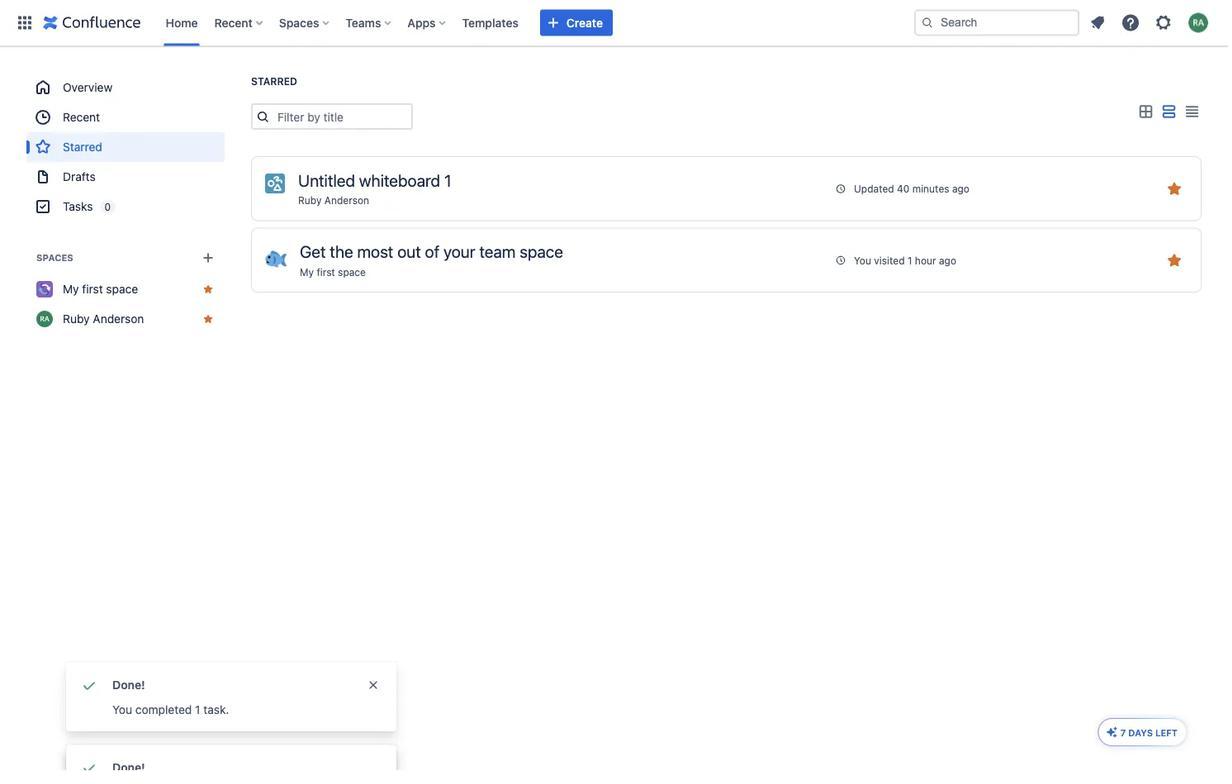 Task type: vqa. For each thing, say whether or not it's contained in the screenshot.
appswitcher icon
yes



Task type: locate. For each thing, give the bounding box(es) containing it.
space up 'ruby anderson'
[[106, 282, 138, 296]]

2 vertical spatial 1
[[195, 703, 200, 716]]

ruby down my first space
[[63, 312, 90, 326]]

1 vertical spatial my
[[63, 282, 79, 296]]

create a space image
[[198, 248, 218, 268]]

the
[[330, 242, 353, 261]]

ago right hour
[[940, 254, 957, 266]]

home link
[[161, 10, 203, 36]]

success image
[[79, 758, 99, 771]]

2 horizontal spatial 1
[[908, 254, 913, 266]]

compact list image
[[1183, 102, 1202, 122]]

recent link
[[26, 102, 225, 132]]

untitled whiteboard 1 ruby anderson
[[298, 170, 452, 206]]

drafts
[[63, 170, 96, 183]]

anderson down my first space
[[93, 312, 144, 326]]

0 horizontal spatial 1
[[195, 703, 200, 716]]

7
[[1121, 727, 1127, 738]]

my first space link down the
[[300, 266, 366, 278]]

ago right "minutes"
[[953, 183, 970, 194]]

1 horizontal spatial anderson
[[325, 195, 369, 206]]

spaces
[[279, 16, 319, 29], [36, 252, 73, 263]]

0 vertical spatial my
[[300, 266, 314, 278]]

1 vertical spatial anderson
[[93, 312, 144, 326]]

spaces right recent popup button
[[279, 16, 319, 29]]

banner
[[0, 0, 1229, 46]]

cards image
[[1136, 102, 1156, 122]]

my first space link up 'ruby anderson'
[[26, 274, 225, 304]]

create
[[567, 16, 603, 29]]

ruby
[[298, 195, 322, 206], [63, 312, 90, 326]]

0 horizontal spatial spaces
[[36, 252, 73, 263]]

completed
[[135, 703, 192, 716]]

1 vertical spatial 1
[[908, 254, 913, 266]]

ruby anderson link down "untitled" in the top left of the page
[[298, 195, 369, 206]]

1 horizontal spatial starred
[[251, 76, 297, 87]]

0 vertical spatial unstar image
[[1165, 179, 1185, 199]]

starred down spaces dropdown button
[[251, 76, 297, 87]]

recent
[[215, 16, 253, 29], [63, 110, 100, 124]]

search image
[[921, 16, 935, 29]]

first
[[317, 266, 335, 278], [82, 282, 103, 296]]

40
[[897, 183, 910, 194]]

0 horizontal spatial my
[[63, 282, 79, 296]]

out
[[398, 242, 421, 261]]

recent right the home
[[215, 16, 253, 29]]

home
[[166, 16, 198, 29]]

0 vertical spatial ruby anderson link
[[298, 195, 369, 206]]

1 horizontal spatial first
[[317, 266, 335, 278]]

space down the
[[338, 266, 366, 278]]

premium icon image
[[1106, 726, 1120, 739]]

0 horizontal spatial recent
[[63, 110, 100, 124]]

0 vertical spatial ruby
[[298, 195, 322, 206]]

7 days left
[[1121, 727, 1178, 738]]

0 horizontal spatial ruby anderson link
[[26, 304, 225, 334]]

1 vertical spatial recent
[[63, 110, 100, 124]]

my down get
[[300, 266, 314, 278]]

1 vertical spatial you
[[112, 703, 132, 716]]

you down done!
[[112, 703, 132, 716]]

group
[[26, 73, 225, 221]]

0 vertical spatial recent
[[215, 16, 253, 29]]

1 vertical spatial ruby anderson link
[[26, 304, 225, 334]]

1 left hour
[[908, 254, 913, 266]]

Search field
[[915, 10, 1080, 36]]

my
[[300, 266, 314, 278], [63, 282, 79, 296]]

0 vertical spatial spaces
[[279, 16, 319, 29]]

space right team
[[520, 242, 564, 261]]

1 horizontal spatial 1
[[444, 170, 452, 190]]

0 vertical spatial 1
[[444, 170, 452, 190]]

unstar image for get the most out of your team space
[[1165, 250, 1185, 270]]

1 horizontal spatial recent
[[215, 16, 253, 29]]

0 vertical spatial you
[[854, 254, 872, 266]]

starred up drafts
[[63, 140, 102, 154]]

0 horizontal spatial ruby
[[63, 312, 90, 326]]

1 horizontal spatial spaces
[[279, 16, 319, 29]]

1 horizontal spatial my
[[300, 266, 314, 278]]

first up 'ruby anderson'
[[82, 282, 103, 296]]

1 vertical spatial starred
[[63, 140, 102, 154]]

1 horizontal spatial my first space link
[[300, 266, 366, 278]]

ruby inside untitled whiteboard 1 ruby anderson
[[298, 195, 322, 206]]

unstar image for untitled whiteboard 1
[[1165, 179, 1185, 199]]

recent down the overview
[[63, 110, 100, 124]]

0 horizontal spatial space
[[106, 282, 138, 296]]

appswitcher icon image
[[15, 13, 35, 33]]

untitled
[[298, 170, 355, 190]]

success image
[[79, 675, 99, 695], [79, 758, 99, 771]]

ruby down "untitled" in the top left of the page
[[298, 195, 322, 206]]

you
[[854, 254, 872, 266], [112, 703, 132, 716]]

you left visited
[[854, 254, 872, 266]]

group containing overview
[[26, 73, 225, 221]]

1 horizontal spatial ruby
[[298, 195, 322, 206]]

my first space link
[[300, 266, 366, 278], [26, 274, 225, 304]]

confluence image
[[43, 13, 141, 33], [43, 13, 141, 33]]

whiteboard
[[359, 170, 440, 190]]

unstar this space image
[[202, 283, 215, 296]]

help icon image
[[1121, 13, 1141, 33]]

spaces up my first space
[[36, 252, 73, 263]]

team
[[480, 242, 516, 261]]

days
[[1129, 727, 1154, 738]]

2 vertical spatial space
[[106, 282, 138, 296]]

anderson
[[325, 195, 369, 206], [93, 312, 144, 326]]

first inside get the most out of your team space my first space
[[317, 266, 335, 278]]

ruby anderson link down my first space
[[26, 304, 225, 334]]

1 unstar image from the top
[[1165, 179, 1185, 199]]

0 vertical spatial success image
[[79, 675, 99, 695]]

first down get
[[317, 266, 335, 278]]

1 inside untitled whiteboard 1 ruby anderson
[[444, 170, 452, 190]]

starred
[[251, 76, 297, 87], [63, 140, 102, 154]]

you completed 1 task.
[[112, 703, 229, 716]]

1 vertical spatial space
[[338, 266, 366, 278]]

0 horizontal spatial first
[[82, 282, 103, 296]]

recent inside group
[[63, 110, 100, 124]]

1 vertical spatial success image
[[79, 758, 99, 771]]

1 horizontal spatial you
[[854, 254, 872, 266]]

0 vertical spatial anderson
[[325, 195, 369, 206]]

recent button
[[210, 10, 269, 36]]

1 left task.
[[195, 703, 200, 716]]

1 vertical spatial unstar image
[[1165, 250, 1185, 270]]

your profile and preferences image
[[1189, 13, 1209, 33]]

Filter by title field
[[273, 105, 412, 128]]

0 horizontal spatial starred
[[63, 140, 102, 154]]

ago
[[953, 183, 970, 194], [940, 254, 957, 266]]

0 vertical spatial ago
[[953, 183, 970, 194]]

1
[[444, 170, 452, 190], [908, 254, 913, 266], [195, 703, 200, 716]]

2 unstar image from the top
[[1165, 250, 1185, 270]]

of
[[425, 242, 440, 261]]

1 for completed
[[195, 703, 200, 716]]

0 horizontal spatial you
[[112, 703, 132, 716]]

unstar this space image
[[202, 312, 215, 326]]

ruby anderson link
[[298, 195, 369, 206], [26, 304, 225, 334]]

0 vertical spatial first
[[317, 266, 335, 278]]

space
[[520, 242, 564, 261], [338, 266, 366, 278], [106, 282, 138, 296]]

unstar image
[[1165, 179, 1185, 199], [1165, 250, 1185, 270]]

apps
[[408, 16, 436, 29]]

my up 'ruby anderson'
[[63, 282, 79, 296]]

1 success image from the top
[[79, 675, 99, 695]]

get the most out of your team space my first space
[[300, 242, 564, 278]]

2 horizontal spatial space
[[520, 242, 564, 261]]

anderson down "untitled" in the top left of the page
[[325, 195, 369, 206]]

0
[[104, 201, 111, 212]]

1 right 'whiteboard'
[[444, 170, 452, 190]]



Task type: describe. For each thing, give the bounding box(es) containing it.
1 horizontal spatial space
[[338, 266, 366, 278]]

hour
[[916, 254, 937, 266]]

anderson inside untitled whiteboard 1 ruby anderson
[[325, 195, 369, 206]]

apps button
[[403, 10, 452, 36]]

dismiss image
[[367, 678, 380, 692]]

starred inside "link"
[[63, 140, 102, 154]]

minutes
[[913, 183, 950, 194]]

0 vertical spatial space
[[520, 242, 564, 261]]

:fish: image
[[265, 246, 287, 267]]

settings icon image
[[1154, 13, 1174, 33]]

my first space
[[63, 282, 138, 296]]

create button
[[540, 10, 613, 36]]

tasks
[[63, 200, 93, 213]]

teams button
[[341, 10, 398, 36]]

0 horizontal spatial anderson
[[93, 312, 144, 326]]

1 horizontal spatial ruby anderson link
[[298, 195, 369, 206]]

overview link
[[26, 73, 225, 102]]

spaces inside dropdown button
[[279, 16, 319, 29]]

get
[[300, 242, 326, 261]]

1 for whiteboard
[[444, 170, 452, 190]]

1 for visited
[[908, 254, 913, 266]]

spaces button
[[274, 10, 336, 36]]

left
[[1156, 727, 1178, 738]]

drafts link
[[26, 162, 225, 192]]

you for you completed 1 task.
[[112, 703, 132, 716]]

overview
[[63, 81, 113, 94]]

whiteboard image
[[265, 174, 285, 193]]

list image
[[1159, 102, 1179, 122]]

your
[[444, 242, 476, 261]]

ruby anderson
[[63, 312, 144, 326]]

banner containing home
[[0, 0, 1229, 46]]

you for you visited 1 hour ago
[[854, 254, 872, 266]]

teams
[[346, 16, 381, 29]]

0 horizontal spatial my first space link
[[26, 274, 225, 304]]

1 vertical spatial spaces
[[36, 252, 73, 263]]

2 success image from the top
[[79, 758, 99, 771]]

templates link
[[457, 10, 524, 36]]

visited
[[875, 254, 905, 266]]

recent inside popup button
[[215, 16, 253, 29]]

you visited 1 hour ago
[[854, 254, 957, 266]]

most
[[357, 242, 394, 261]]

updated
[[854, 183, 895, 194]]

1 vertical spatial ago
[[940, 254, 957, 266]]

0 vertical spatial starred
[[251, 76, 297, 87]]

templates
[[462, 16, 519, 29]]

done!
[[112, 678, 145, 692]]

starred link
[[26, 132, 225, 162]]

my inside get the most out of your team space my first space
[[300, 266, 314, 278]]

1 vertical spatial first
[[82, 282, 103, 296]]

1 vertical spatial ruby
[[63, 312, 90, 326]]

7 days left button
[[1100, 719, 1187, 745]]

:fish: image
[[265, 246, 287, 267]]

task.
[[204, 703, 229, 716]]

global element
[[10, 0, 911, 46]]

notification icon image
[[1088, 13, 1108, 33]]

updated 40 minutes ago
[[854, 183, 970, 194]]



